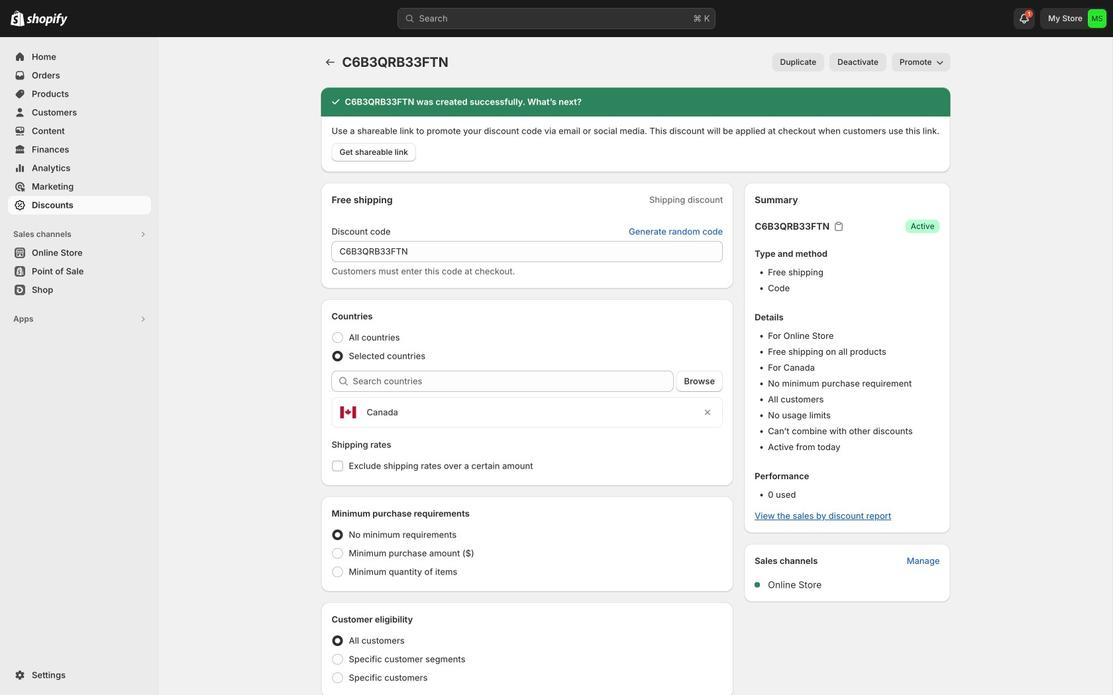 Task type: locate. For each thing, give the bounding box(es) containing it.
None text field
[[332, 241, 723, 262]]

my store image
[[1088, 9, 1107, 28]]

shopify image
[[11, 10, 25, 26]]

Search countries text field
[[353, 371, 674, 392]]



Task type: vqa. For each thing, say whether or not it's contained in the screenshot.
Automations Link
no



Task type: describe. For each thing, give the bounding box(es) containing it.
shopify image
[[27, 13, 68, 26]]



